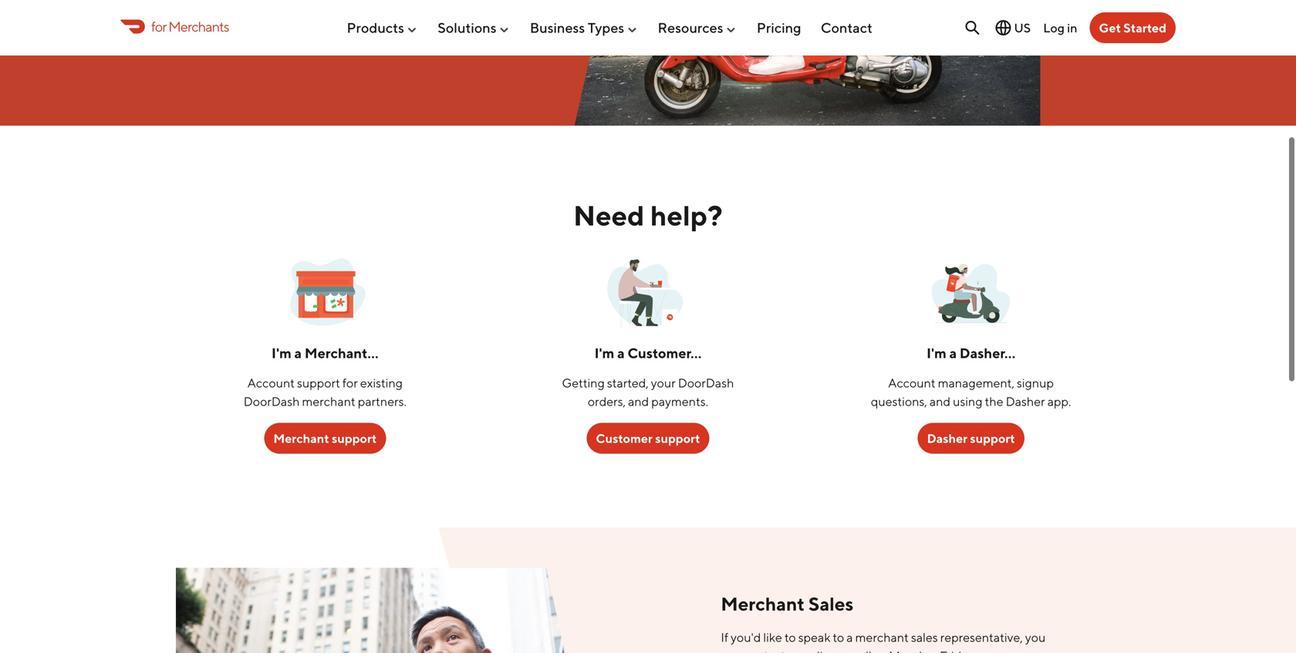 Task type: vqa. For each thing, say whether or not it's contained in the screenshot.


Task type: locate. For each thing, give the bounding box(es) containing it.
for down merchant...
[[343, 376, 358, 390]]

a for dasher...
[[950, 345, 957, 362]]

and inside getting started, your doordash orders, and payments.
[[628, 394, 649, 409]]

support down the the
[[970, 431, 1015, 446]]

twocolumnfeature_selfdelivery3 image
[[176, 568, 639, 654]]

support
[[297, 376, 340, 390], [332, 431, 377, 446], [655, 431, 700, 446], [970, 431, 1015, 446]]

a up started,
[[618, 345, 625, 362]]

0 horizontal spatial account
[[247, 376, 295, 390]]

get
[[1099, 20, 1121, 35]]

globe line image
[[994, 19, 1013, 37]]

0 vertical spatial for
[[151, 18, 166, 35]]

merchant for merchant support
[[273, 431, 329, 446]]

doordash inside account support for existing doordash merchant partners.
[[244, 394, 300, 409]]

0 vertical spatial dasher
[[1006, 394, 1045, 409]]

and left "using"
[[930, 394, 951, 409]]

solutions
[[438, 19, 497, 36]]

1 vertical spatial merchant
[[856, 630, 909, 645]]

account inside account management, signup questions, and using the dasher app.
[[889, 376, 936, 390]]

1 horizontal spatial and
[[930, 394, 951, 409]]

2 i'm from the left
[[595, 345, 615, 362]]

merchant inside account support for existing doordash merchant partners.
[[302, 394, 356, 409]]

1 vertical spatial doordash
[[244, 394, 300, 409]]

pricing link
[[757, 13, 802, 42]]

need
[[574, 199, 645, 232]]

support inside account support for existing doordash merchant partners.
[[297, 376, 340, 390]]

0 horizontal spatial i'm
[[272, 345, 292, 362]]

1 vertical spatial dasher
[[927, 431, 968, 446]]

questions,
[[871, 394, 928, 409]]

account support for existing doordash merchant partners.
[[244, 376, 407, 409]]

0 horizontal spatial merchant
[[302, 394, 356, 409]]

help?
[[650, 199, 723, 232]]

help consumer image
[[596, 257, 701, 331]]

1 vertical spatial for
[[343, 376, 358, 390]]

merchant up like
[[721, 593, 805, 615]]

merchant down account support for existing doordash merchant partners.
[[273, 431, 329, 446]]

account for i'm a merchant...
[[247, 376, 295, 390]]

account
[[247, 376, 295, 390], [889, 376, 936, 390]]

2 horizontal spatial i'm
[[927, 345, 947, 362]]

a right the speak
[[847, 630, 853, 645]]

1 horizontal spatial i'm
[[595, 345, 615, 362]]

1 and from the left
[[628, 394, 649, 409]]

0 horizontal spatial to
[[785, 630, 796, 645]]

dasher...
[[960, 345, 1016, 362]]

a
[[294, 345, 302, 362], [618, 345, 625, 362], [950, 345, 957, 362], [847, 630, 853, 645]]

get started
[[1099, 20, 1167, 35]]

orders,
[[588, 394, 626, 409]]

support down i'm a merchant...
[[297, 376, 340, 390]]

and down started,
[[628, 394, 649, 409]]

customer support
[[596, 431, 700, 446]]

i'm up getting
[[595, 345, 615, 362]]

2 and from the left
[[930, 394, 951, 409]]

in
[[1068, 20, 1078, 35]]

support down "partners."
[[332, 431, 377, 446]]

0 vertical spatial merchant
[[273, 431, 329, 446]]

0 horizontal spatial dasher
[[927, 431, 968, 446]]

can
[[721, 649, 741, 654]]

merchant up merchant support link
[[302, 394, 356, 409]]

i'm a dasher...
[[927, 345, 1016, 362]]

need help?
[[574, 199, 723, 232]]

started
[[1124, 20, 1167, 35]]

your
[[651, 376, 676, 390]]

contact link
[[821, 13, 873, 42]]

app.
[[1048, 394, 1072, 409]]

i'm a merchant...
[[272, 345, 379, 362]]

1 horizontal spatial doordash
[[678, 376, 734, 390]]

dasher
[[1006, 394, 1045, 409], [927, 431, 968, 446]]

1 vertical spatial merchant
[[721, 593, 805, 615]]

1 horizontal spatial account
[[889, 376, 936, 390]]

doordash up merchant support
[[244, 394, 300, 409]]

1 horizontal spatial merchant
[[721, 593, 805, 615]]

2 to from the left
[[833, 630, 844, 645]]

and
[[628, 394, 649, 409], [930, 394, 951, 409]]

for left merchants
[[151, 18, 166, 35]]

us
[[1014, 20, 1031, 35]]

2 account from the left
[[889, 376, 936, 390]]

a left merchant...
[[294, 345, 302, 362]]

started,
[[607, 376, 649, 390]]

merchant
[[302, 394, 356, 409], [856, 630, 909, 645]]

account inside account support for existing doordash merchant partners.
[[247, 376, 295, 390]]

0 horizontal spatial merchant
[[273, 431, 329, 446]]

resources link
[[658, 13, 737, 42]]

signup
[[1017, 376, 1054, 390]]

support for i'm a merchant...
[[332, 431, 377, 446]]

business
[[530, 19, 585, 36]]

0 vertical spatial merchant
[[302, 394, 356, 409]]

merchant...
[[305, 345, 379, 362]]

merchant support link
[[264, 423, 386, 454]]

0 horizontal spatial and
[[628, 394, 649, 409]]

for merchants link
[[120, 16, 229, 37]]

1 horizontal spatial to
[[833, 630, 844, 645]]

i'm for i'm a dasher...
[[927, 345, 947, 362]]

account management, signup questions, and using the dasher app.
[[871, 376, 1072, 409]]

0 horizontal spatial doordash
[[244, 394, 300, 409]]

support for i'm a dasher...
[[970, 431, 1015, 446]]

merchant sales
[[721, 593, 854, 615]]

getting started, your doordash orders, and payments.
[[562, 376, 734, 409]]

1 account from the left
[[247, 376, 295, 390]]

merchant support
[[273, 431, 377, 446]]

merchant
[[273, 431, 329, 446], [721, 593, 805, 615]]

log in
[[1044, 20, 1078, 35]]

merchant for merchant sales
[[721, 593, 805, 615]]

account down i'm a merchant...
[[247, 376, 295, 390]]

i'm
[[272, 345, 292, 362], [595, 345, 615, 362], [927, 345, 947, 362]]

merchant left the sales
[[856, 630, 909, 645]]

support down 'payments.'
[[655, 431, 700, 446]]

i'm for i'm a customer...
[[595, 345, 615, 362]]

1 horizontal spatial merchant
[[856, 630, 909, 645]]

management,
[[938, 376, 1015, 390]]

0 vertical spatial doordash
[[678, 376, 734, 390]]

dasher down signup
[[1006, 394, 1045, 409]]

3 i'm from the left
[[927, 345, 947, 362]]

i'm up management,
[[927, 345, 947, 362]]

doordash
[[678, 376, 734, 390], [244, 394, 300, 409]]

1 i'm from the left
[[272, 345, 292, 362]]

dasher down "using"
[[927, 431, 968, 446]]

to right like
[[785, 630, 796, 645]]

getting
[[562, 376, 605, 390]]

i'm up account support for existing doordash merchant partners.
[[272, 345, 292, 362]]

to
[[785, 630, 796, 645], [833, 630, 844, 645]]

like
[[764, 630, 783, 645]]

for
[[151, 18, 166, 35], [343, 376, 358, 390]]

account for i'm a dasher...
[[889, 376, 936, 390]]

dasher inside the dasher support link
[[927, 431, 968, 446]]

a left dasher... on the bottom of the page
[[950, 345, 957, 362]]

account up questions,
[[889, 376, 936, 390]]

1 horizontal spatial for
[[343, 376, 358, 390]]

a inside the if you'd like to speak to a merchant sales representative, you can
[[847, 630, 853, 645]]

to right the speak
[[833, 630, 844, 645]]

doordash up 'payments.'
[[678, 376, 734, 390]]

1 horizontal spatial dasher
[[1006, 394, 1045, 409]]



Task type: describe. For each thing, give the bounding box(es) containing it.
sales
[[911, 630, 938, 645]]

if you'd like to speak to a merchant sales representative, you can
[[721, 630, 1046, 654]]

speak
[[799, 630, 831, 645]]

you'd
[[731, 630, 761, 645]]

sales
[[809, 593, 854, 615]]

pricing
[[757, 19, 802, 36]]

help merchant image
[[273, 257, 378, 331]]

support for i'm a customer...
[[655, 431, 700, 446]]

partners.
[[358, 394, 407, 409]]

customer...
[[628, 345, 702, 362]]

solutions link
[[438, 13, 511, 42]]

dasher inside account management, signup questions, and using the dasher app.
[[1006, 394, 1045, 409]]

merchant inside the if you'd like to speak to a merchant sales representative, you can
[[856, 630, 909, 645]]

log in link
[[1044, 20, 1078, 35]]

merchants
[[168, 18, 229, 35]]

i'm a customer...
[[595, 345, 702, 362]]

i'm for i'm a merchant...
[[272, 345, 292, 362]]

if
[[721, 630, 729, 645]]

doordash inside getting started, your doordash orders, and payments.
[[678, 376, 734, 390]]

business types
[[530, 19, 625, 36]]

dasher support link
[[918, 423, 1025, 454]]

1 to from the left
[[785, 630, 796, 645]]

and inside account management, signup questions, and using the dasher app.
[[930, 394, 951, 409]]

payments.
[[652, 394, 709, 409]]

the
[[985, 394, 1004, 409]]

using
[[953, 394, 983, 409]]

products
[[347, 19, 404, 36]]

customer support link
[[587, 423, 710, 454]]

help dasher image
[[919, 257, 1024, 331]]

get started button
[[1090, 12, 1176, 43]]

for inside account support for existing doordash merchant partners.
[[343, 376, 358, 390]]

log
[[1044, 20, 1065, 35]]

types
[[588, 19, 625, 36]]

products link
[[347, 13, 418, 42]]

contact
[[821, 19, 873, 36]]

0 horizontal spatial for
[[151, 18, 166, 35]]

resources
[[658, 19, 724, 36]]

dasher support
[[927, 431, 1015, 446]]

customer
[[596, 431, 653, 446]]

business types link
[[530, 13, 638, 42]]

representative,
[[941, 630, 1023, 645]]

dasher on scooter with red hot bag image
[[575, 0, 1041, 126]]

existing
[[360, 376, 403, 390]]

for merchants
[[151, 18, 229, 35]]

you
[[1026, 630, 1046, 645]]

a for merchant...
[[294, 345, 302, 362]]

a for customer...
[[618, 345, 625, 362]]



